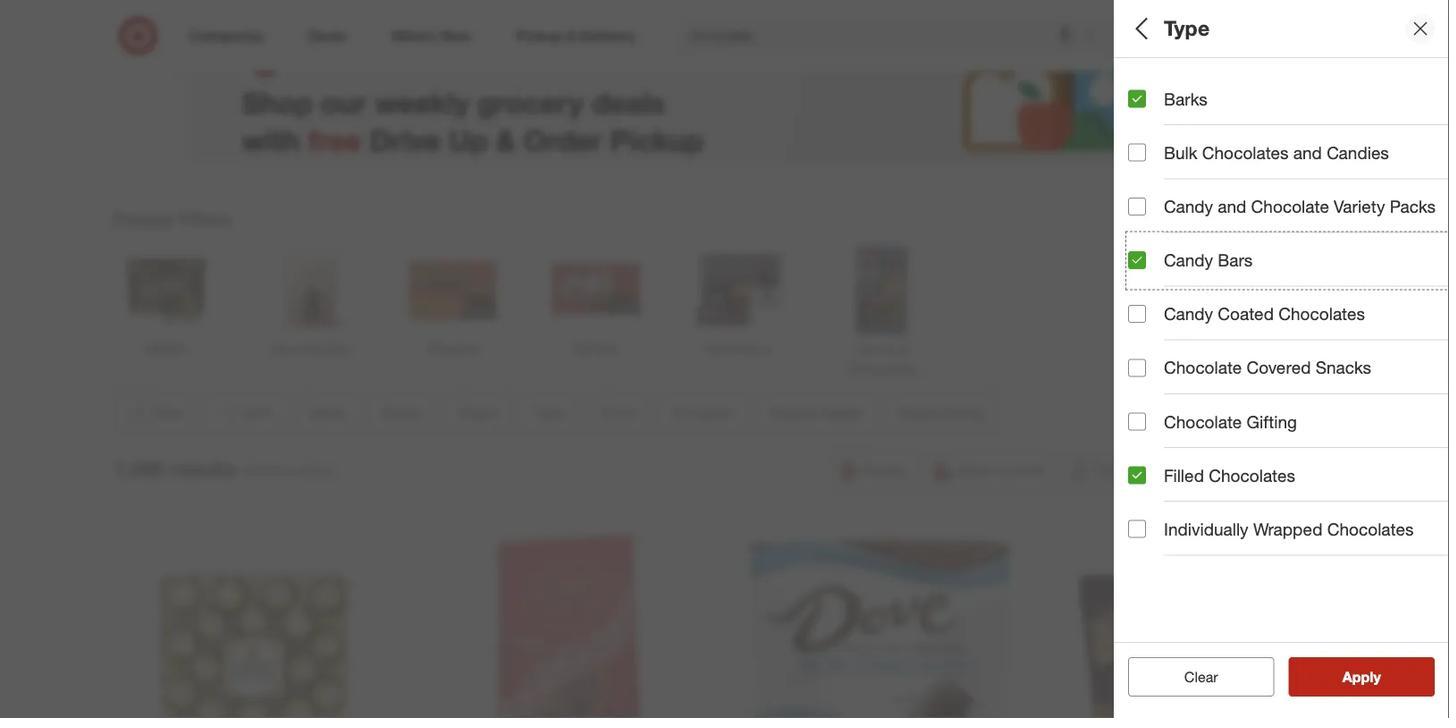 Task type: describe. For each thing, give the bounding box(es) containing it.
Candy Bars checkbox
[[1128, 251, 1146, 269]]

filters
[[1159, 16, 1214, 41]]

candy for coated
[[1164, 304, 1213, 324]]

see results button
[[1289, 657, 1435, 697]]

candy bars
[[1164, 250, 1253, 270]]

guest rating
[[1128, 515, 1234, 535]]

covered
[[1247, 357, 1311, 378]]

chocolates right wrapped at the bottom
[[1328, 519, 1414, 539]]

chocolates right bulk
[[1202, 142, 1289, 163]]

coated
[[1218, 304, 1274, 324]]

dietary
[[1128, 452, 1187, 473]]

drive
[[370, 122, 441, 157]]

chocolate gifting
[[1164, 411, 1297, 432]]

grocery
[[477, 85, 584, 120]]

1,090
[[113, 456, 165, 481]]

free
[[308, 122, 362, 157]]

brownie;
[[1128, 219, 1178, 234]]

peppermint
[[1370, 219, 1436, 234]]

clear for clear
[[1185, 668, 1218, 685]]

musketeers;
[[1139, 156, 1208, 172]]

type for type
[[1164, 16, 1210, 41]]

for
[[244, 462, 261, 479]]

popular filters
[[113, 208, 230, 229]]

all
[[1213, 668, 1227, 685]]

candy inside type barks; filled chocolates; candy bars
[[1271, 281, 1308, 297]]

candy and chocolate variety packs
[[1164, 196, 1436, 217]]

results for 1,090
[[170, 456, 237, 481]]

pickup
[[610, 122, 704, 157]]

chocolates;
[[1201, 281, 1268, 297]]

bulk
[[1164, 142, 1198, 163]]

occasion
[[1128, 390, 1205, 410]]

bulk chocolates and candies
[[1164, 142, 1389, 163]]

wrapped
[[1254, 519, 1323, 539]]

deals
[[592, 85, 665, 120]]

bars inside type barks; filled chocolates; candy bars
[[1311, 281, 1337, 297]]

Chocolate Covered Snacks checkbox
[[1128, 359, 1146, 377]]

weekly
[[375, 85, 469, 120]]

packs
[[1390, 196, 1436, 217]]

cookies
[[1181, 219, 1227, 234]]

0 vertical spatial chocolate
[[1251, 196, 1329, 217]]

individually
[[1164, 519, 1249, 539]]

price
[[1128, 327, 1170, 347]]

variety
[[1334, 196, 1385, 217]]

featured
[[1128, 640, 1200, 660]]

all filters
[[1128, 16, 1214, 41]]

1 horizontal spatial and
[[1294, 142, 1322, 163]]

filled inside the type dialog
[[1164, 465, 1204, 486]]

clear button
[[1128, 657, 1275, 697]]

price button
[[1128, 308, 1449, 371]]

type for type barks; filled chocolates; candy bars
[[1128, 258, 1166, 279]]

type barks; filled chocolates; candy bars
[[1128, 258, 1337, 297]]

Candy and Chocolate Variety Packs checkbox
[[1128, 197, 1146, 215]]

our
[[321, 85, 367, 120]]

occasion button
[[1128, 371, 1449, 434]]

3
[[1128, 156, 1135, 172]]

chocolate for covered
[[1164, 357, 1242, 378]]

& inside flavor brownie; cookies & cream; peanut butter; peppermint
[[1230, 219, 1238, 234]]

chocolate covered snacks
[[1164, 357, 1372, 378]]

filters
[[180, 208, 230, 229]]

Individually Wrapped Chocolates checkbox
[[1128, 520, 1146, 538]]

Candy Coated Chocolates checkbox
[[1128, 305, 1146, 323]]

barks;
[[1128, 281, 1164, 297]]

popular
[[113, 208, 176, 229]]

barks
[[1164, 89, 1208, 109]]

search button
[[1112, 16, 1155, 59]]

bars inside the type dialog
[[1218, 250, 1253, 270]]

order
[[524, 122, 602, 157]]

candies
[[1327, 142, 1389, 163]]

snacks
[[1316, 357, 1372, 378]]

clear for clear all
[[1176, 668, 1209, 685]]

with
[[242, 122, 300, 157]]

see
[[1324, 668, 1350, 685]]

kat;
[[1341, 156, 1364, 172]]



Task type: vqa. For each thing, say whether or not it's contained in the screenshot.
$199.99 in $159.99 reg $199.99 Sale
no



Task type: locate. For each thing, give the bounding box(es) containing it.
butter;
[[1329, 219, 1367, 234]]

clear inside button
[[1176, 668, 1209, 685]]

chocolate up peanut
[[1251, 196, 1329, 217]]

kinder;
[[1367, 156, 1407, 172]]

bars up the price button
[[1311, 281, 1337, 297]]

filled chocolates
[[1164, 465, 1296, 486]]

bars
[[1218, 250, 1253, 270], [1311, 281, 1337, 297]]

1 vertical spatial &
[[1230, 219, 1238, 234]]

What can we help you find? suggestions appear below search field
[[679, 16, 1124, 55]]

chocolate up occasion
[[1164, 357, 1242, 378]]

and
[[1294, 142, 1322, 163], [1218, 196, 1247, 217]]

clear all button
[[1128, 657, 1275, 697]]

kit
[[1323, 156, 1338, 172]]

& right up
[[496, 122, 516, 157]]

Chocolate Gifting checkbox
[[1128, 413, 1146, 430]]

1 vertical spatial results
[[1354, 668, 1400, 685]]

and left kit
[[1294, 142, 1322, 163]]

0 vertical spatial and
[[1294, 142, 1322, 163]]

filled
[[1168, 281, 1197, 297], [1164, 465, 1204, 486]]

1 clear from the left
[[1176, 668, 1209, 685]]

1 horizontal spatial bars
[[1311, 281, 1337, 297]]

clear left all
[[1176, 668, 1209, 685]]

dietary needs
[[1128, 452, 1243, 473]]

0 vertical spatial &
[[496, 122, 516, 157]]

2 vertical spatial chocolate
[[1164, 411, 1242, 432]]

& left cream; at the right
[[1230, 219, 1238, 234]]

1 horizontal spatial &
[[1230, 219, 1238, 234]]

results
[[170, 456, 237, 481], [1354, 668, 1400, 685]]

needs
[[1192, 452, 1243, 473]]

1 vertical spatial filled
[[1164, 465, 1204, 486]]

filled right barks;
[[1168, 281, 1197, 297]]

chocolate
[[1251, 196, 1329, 217], [1164, 357, 1242, 378], [1164, 411, 1242, 432]]

shop
[[242, 85, 313, 120]]

t
[[1446, 156, 1449, 172]]

0 horizontal spatial and
[[1218, 196, 1247, 217]]

type right all
[[1164, 16, 1210, 41]]

flavor
[[1128, 195, 1178, 216]]

flavor brownie; cookies & cream; peanut butter; peppermint
[[1128, 195, 1436, 234]]

all
[[1128, 16, 1153, 41]]

see results
[[1324, 668, 1400, 685]]

candy
[[1164, 196, 1213, 217], [1164, 250, 1213, 270], [1271, 281, 1308, 297], [1164, 304, 1213, 324]]

chocolates down the gifting
[[1209, 465, 1296, 486]]

bars up chocolates; at the right
[[1218, 250, 1253, 270]]

brand 3 musketeers; crunch; ghirardelli; kit kat; kinder; lindt; t
[[1128, 133, 1449, 172]]

0 vertical spatial type
[[1164, 16, 1210, 41]]

0 horizontal spatial results
[[170, 456, 237, 481]]

results right see
[[1354, 668, 1400, 685]]

clear all
[[1176, 668, 1227, 685]]

up
[[449, 122, 488, 157]]

dietary needs button
[[1128, 434, 1449, 496]]

chocolate down occasion
[[1164, 411, 1242, 432]]

◎deals
[[242, 28, 393, 78]]

apply button
[[1289, 657, 1435, 697]]

filled right the 'filled chocolates' checkbox
[[1164, 465, 1204, 486]]

candy up candy coated chocolates
[[1271, 281, 1308, 297]]

0 horizontal spatial &
[[496, 122, 516, 157]]

lindt;
[[1411, 156, 1442, 172]]

1 vertical spatial bars
[[1311, 281, 1337, 297]]

results left for
[[170, 456, 237, 481]]

Barks checkbox
[[1128, 90, 1146, 108]]

guest rating button
[[1128, 496, 1449, 559]]

results for see
[[1354, 668, 1400, 685]]

guest
[[1128, 515, 1176, 535]]

rating
[[1181, 515, 1234, 535]]

candy down cookies
[[1164, 250, 1213, 270]]

peanut
[[1286, 219, 1325, 234]]

gifting
[[1247, 411, 1297, 432]]

Filled Chocolates checkbox
[[1128, 466, 1146, 484]]

1 vertical spatial and
[[1218, 196, 1247, 217]]

type inside type barks; filled chocolates; candy bars
[[1128, 258, 1166, 279]]

featured button
[[1128, 621, 1449, 684]]

search
[[1112, 29, 1155, 46]]

individually wrapped chocolates
[[1164, 519, 1414, 539]]

ghirardelli;
[[1259, 156, 1319, 172]]

cream;
[[1242, 219, 1283, 234]]

1 vertical spatial type
[[1128, 258, 1166, 279]]

◎deals shop our weekly grocery deals with free drive up & order pickup
[[242, 28, 704, 157]]

candy up the price
[[1164, 304, 1213, 324]]

chocolates
[[1202, 142, 1289, 163], [1279, 304, 1365, 324], [1209, 465, 1296, 486], [1328, 519, 1414, 539]]

0 vertical spatial filled
[[1168, 281, 1197, 297]]

type up barks;
[[1128, 258, 1166, 279]]

chocolate for gifting
[[1164, 411, 1242, 432]]

apply
[[1343, 668, 1381, 685]]

candy coated chocolates
[[1164, 304, 1365, 324]]

1 horizontal spatial results
[[1354, 668, 1400, 685]]

type
[[1164, 16, 1210, 41], [1128, 258, 1166, 279]]

candy for bars
[[1164, 250, 1213, 270]]

1 vertical spatial chocolate
[[1164, 357, 1242, 378]]

& inside ◎deals shop our weekly grocery deals with free drive up & order pickup
[[496, 122, 516, 157]]

candy for and
[[1164, 196, 1213, 217]]

deals button
[[1128, 58, 1449, 121]]

filled inside type barks; filled chocolates; candy bars
[[1168, 281, 1197, 297]]

type inside dialog
[[1164, 16, 1210, 41]]

Bulk Chocolates and Candies checkbox
[[1128, 144, 1146, 162]]

and up cookies
[[1218, 196, 1247, 217]]

0 vertical spatial results
[[170, 456, 237, 481]]

results inside "button"
[[1354, 668, 1400, 685]]

candy up cookies
[[1164, 196, 1213, 217]]

brand
[[1128, 133, 1177, 153]]

deals
[[1128, 77, 1174, 97]]

crunch;
[[1211, 156, 1255, 172]]

1,090 results for "chocolate"
[[113, 456, 339, 481]]

all filters dialog
[[1114, 0, 1449, 718]]

&
[[496, 122, 516, 157], [1230, 219, 1238, 234]]

clear inside 'button'
[[1185, 668, 1218, 685]]

type dialog
[[1114, 0, 1449, 718]]

2 clear from the left
[[1185, 668, 1218, 685]]

0 vertical spatial bars
[[1218, 250, 1253, 270]]

chocolates up snacks
[[1279, 304, 1365, 324]]

clear down featured
[[1185, 668, 1218, 685]]

0 horizontal spatial bars
[[1218, 250, 1253, 270]]

"chocolate"
[[265, 462, 339, 479]]

clear
[[1176, 668, 1209, 685], [1185, 668, 1218, 685]]



